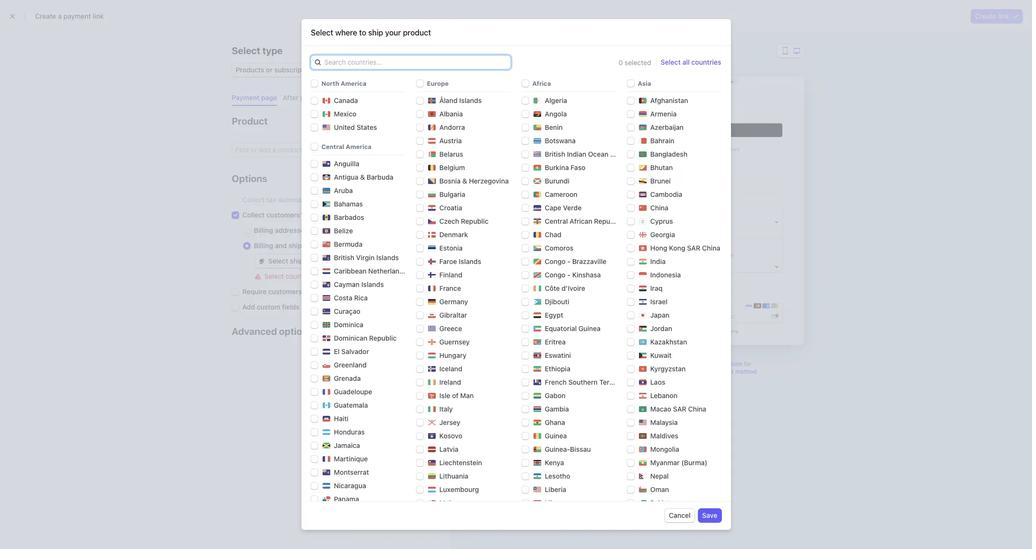 Task type: locate. For each thing, give the bounding box(es) containing it.
select countries to continue alert
[[255, 272, 433, 282]]

0 horizontal spatial british
[[334, 254, 355, 262]]

collect customers' addresses
[[242, 211, 337, 219]]

dj image
[[534, 298, 541, 306]]

countries inside button
[[319, 257, 349, 265]]

select for select where to ship your product
[[311, 28, 333, 37]]

el
[[334, 348, 340, 356]]

your right ship
[[385, 28, 401, 37]]

-
[[568, 258, 571, 266], [568, 271, 571, 279]]

oman
[[651, 486, 669, 494]]

1 vertical spatial shipping
[[290, 257, 317, 265]]

1 vertical spatial sar
[[673, 405, 687, 413]]

hn image
[[323, 429, 330, 436]]

products or subscriptions button
[[232, 61, 331, 77]]

1 vertical spatial america
[[346, 143, 372, 151]]

to left ship
[[359, 28, 367, 37]]

1 vertical spatial collect
[[242, 211, 265, 219]]

cw image
[[323, 308, 330, 316]]

payment link settings tab list
[[228, 90, 433, 106]]

america for canada
[[341, 80, 367, 87]]

collect left customers'
[[242, 211, 265, 219]]

0 vertical spatial central
[[322, 143, 344, 151]]

billing for billing and shipping addresses
[[254, 242, 273, 250]]

by image
[[428, 151, 436, 158]]

and down kw icon
[[645, 361, 655, 368]]

1 horizontal spatial a
[[337, 288, 341, 296]]

select up customers
[[265, 272, 284, 281]]

shipping up "select shipping countries" button
[[289, 242, 316, 250]]

gg image
[[428, 339, 436, 346]]

0 horizontal spatial payment
[[232, 94, 260, 102]]

dm image
[[323, 321, 330, 329]]

ke image
[[534, 460, 541, 467]]

1 vertical spatial addresses
[[275, 226, 308, 235]]

mongolia
[[651, 446, 680, 454]]

after payment
[[283, 94, 328, 102]]

li image
[[428, 460, 436, 467]]

your right use
[[712, 79, 720, 83]]

gr image
[[428, 325, 436, 333]]

islands right faroe
[[459, 258, 482, 266]]

1 horizontal spatial your
[[697, 368, 709, 376]]

select
[[311, 28, 333, 37], [232, 45, 260, 56], [661, 58, 681, 66], [268, 257, 288, 265], [265, 272, 284, 281]]

addresses
[[304, 211, 337, 219], [275, 226, 308, 235], [318, 242, 350, 250]]

british for british virgin islands
[[334, 254, 355, 262]]

after payment button
[[279, 90, 334, 106]]

and down billing addresses only
[[275, 242, 287, 250]]

select inside button
[[268, 257, 288, 265]]

georgia
[[651, 231, 675, 239]]

subscriptions
[[275, 66, 318, 74]]

china
[[651, 204, 669, 212], [702, 244, 721, 252], [688, 405, 707, 413]]

0 horizontal spatial your
[[385, 28, 401, 37]]

cz image
[[428, 218, 436, 225]]

jordan
[[651, 325, 673, 333]]

1 vertical spatial your
[[712, 79, 720, 83]]

congo for congo - kinshasa
[[545, 271, 566, 279]]

china down payment method settings
[[688, 405, 707, 413]]

central for central african republic
[[545, 217, 568, 225]]

countries for select all countries
[[692, 58, 722, 66]]

1 vertical spatial billing
[[254, 242, 273, 250]]

côte d'ivoire
[[545, 284, 586, 293]]

mn image
[[639, 446, 647, 454]]

payment for payment page
[[232, 94, 260, 102]]

save button
[[699, 509, 722, 523]]

jo image
[[639, 325, 647, 333]]

select all countries button
[[661, 58, 722, 67]]

cd image
[[534, 272, 541, 279]]

central for central america
[[322, 143, 344, 151]]

mq image
[[323, 456, 330, 463]]

congo up the "côte"
[[545, 271, 566, 279]]

0 horizontal spatial and
[[275, 242, 287, 250]]

preview
[[474, 45, 510, 56]]

cv image
[[534, 204, 541, 212]]

lebanon
[[651, 392, 678, 400]]

republic right dominican
[[369, 334, 397, 342]]

0 vertical spatial your
[[385, 28, 401, 37]]

central up 'chad'
[[545, 217, 568, 225]]

link inside create link button
[[999, 12, 1010, 20]]

china right kong
[[702, 244, 721, 252]]

central up ai image
[[322, 143, 344, 151]]

0 vertical spatial to
[[359, 28, 367, 37]]

china up cyprus at the right top of the page
[[651, 204, 669, 212]]

finland
[[440, 271, 463, 279]]

guinea down ghana
[[545, 432, 567, 440]]

kuwait
[[651, 352, 672, 360]]

indonesia
[[651, 271, 681, 279]]

2 link from the left
[[999, 12, 1010, 20]]

albania
[[440, 110, 463, 118]]

0 vertical spatial congo
[[545, 258, 566, 266]]

all
[[683, 58, 690, 66]]

british indian ocean territory
[[545, 150, 638, 158]]

0 horizontal spatial &
[[360, 173, 365, 181]]

0 vertical spatial china
[[651, 204, 669, 212]]

central
[[322, 143, 344, 151], [545, 217, 568, 225]]

to inside alert
[[317, 272, 323, 281]]

haiti
[[334, 415, 349, 423]]

germany
[[440, 298, 468, 306]]

1 horizontal spatial countries
[[319, 257, 349, 265]]

1 billing from the top
[[254, 226, 273, 235]]

and
[[275, 242, 287, 250], [645, 361, 655, 368]]

1 vertical spatial a
[[337, 288, 341, 296]]

bj image
[[534, 124, 541, 131]]

0 vertical spatial collect
[[242, 196, 265, 204]]

bahamas
[[334, 200, 363, 208]]

select inside button
[[661, 58, 681, 66]]

sar right kong
[[687, 244, 701, 252]]

countries inside button
[[692, 58, 722, 66]]

ghana
[[545, 419, 565, 427]]

0 vertical spatial shipping
[[289, 242, 316, 250]]

2 vertical spatial your
[[697, 368, 709, 376]]

billing up svg image
[[254, 242, 273, 250]]

bulgaria
[[440, 190, 466, 199]]

bq image
[[323, 268, 330, 275]]

payment inside for certain countries. you can enable more payment methods within your
[[628, 368, 652, 376]]

british up burkina
[[545, 150, 566, 158]]

0 horizontal spatial countries
[[286, 272, 315, 281]]

kyrgyzstan
[[651, 365, 686, 373]]

1 horizontal spatial republic
[[461, 217, 489, 225]]

islands up 'netherlands'
[[377, 254, 399, 262]]

dominican
[[334, 334, 368, 342]]

over
[[593, 361, 605, 368]]

eg image
[[534, 312, 541, 319]]

2 vertical spatial addresses
[[318, 242, 350, 250]]

selected
[[625, 58, 652, 66]]

& for antigua
[[360, 173, 365, 181]]

1 horizontal spatial create
[[976, 12, 997, 20]]

gp image
[[323, 389, 330, 396]]

costa
[[334, 294, 353, 302]]

options
[[232, 173, 267, 184]]

america down "united states"
[[346, 143, 372, 151]]

cn image
[[639, 204, 647, 212]]

panama
[[334, 495, 359, 504]]

collect
[[242, 196, 265, 204], [242, 211, 265, 219]]

armenia
[[651, 110, 677, 118]]

islands down caribbean netherlands
[[362, 281, 384, 289]]

lb image
[[639, 392, 647, 400]]

0 vertical spatial america
[[341, 80, 367, 87]]

ls image
[[534, 473, 541, 481]]

gn image
[[534, 433, 541, 440]]

2 horizontal spatial your
[[712, 79, 720, 83]]

0 vertical spatial -
[[568, 258, 571, 266]]

options
[[279, 326, 313, 337]]

united
[[334, 123, 355, 131]]

islands for åland islands
[[459, 96, 482, 105]]

la image
[[639, 379, 647, 387]]

sar right macao
[[673, 405, 687, 413]]

botswana
[[545, 137, 576, 145]]

0 horizontal spatial create
[[35, 12, 56, 20]]

sz image
[[534, 352, 541, 360]]

jamaica
[[334, 442, 360, 450]]

kosovo
[[440, 432, 463, 440]]

bn image
[[639, 177, 647, 185]]

central america
[[322, 143, 372, 151]]

comoros
[[545, 244, 574, 252]]

countries up use
[[692, 58, 722, 66]]

1 vertical spatial central
[[545, 217, 568, 225]]

islands for faroe islands
[[459, 258, 482, 266]]

- up côte d'ivoire at the right bottom of the page
[[568, 271, 571, 279]]

a inside payment page tab panel
[[337, 288, 341, 296]]

2 collect from the top
[[242, 211, 265, 219]]

republic for czech republic
[[461, 217, 489, 225]]

create for create link
[[976, 12, 997, 20]]

fr image
[[428, 285, 436, 293]]

1 horizontal spatial &
[[463, 177, 467, 185]]

select inside alert
[[265, 272, 284, 281]]

bm image
[[323, 241, 330, 248]]

select for select countries to continue
[[265, 272, 284, 281]]

je image
[[428, 419, 436, 427]]

payment down the sz image
[[526, 361, 550, 368]]

30 languages link
[[606, 361, 644, 368]]

kh image
[[639, 191, 647, 199]]

liechtenstein
[[440, 459, 482, 467]]

2 horizontal spatial countries
[[692, 58, 722, 66]]

countries for select shipping countries
[[319, 257, 349, 265]]

gl image
[[323, 362, 330, 369]]

2 congo from the top
[[545, 271, 566, 279]]

addresses up the 'vg' icon
[[318, 242, 350, 250]]

0 horizontal spatial central
[[322, 143, 344, 151]]

methods
[[653, 368, 677, 376]]

1 horizontal spatial to
[[317, 272, 323, 281]]

2 billing from the top
[[254, 242, 273, 250]]

payment inside button
[[232, 94, 260, 102]]

bf image
[[534, 164, 541, 172]]

1 - from the top
[[568, 258, 571, 266]]

km image
[[534, 245, 541, 252]]

republic up denmark
[[461, 217, 489, 225]]

1 congo from the top
[[545, 258, 566, 266]]

- up congo - kinshasa
[[568, 258, 571, 266]]

åland
[[440, 96, 458, 105]]

1 vertical spatial british
[[334, 254, 355, 262]]

buy.stripe.com
[[629, 79, 655, 83]]

0 horizontal spatial a
[[58, 12, 62, 20]]

guinea right equatorial
[[579, 325, 601, 333]]

2 - from the top
[[568, 271, 571, 279]]

to for continue
[[317, 272, 323, 281]]

customers'
[[267, 211, 302, 219]]

1 vertical spatial to
[[317, 272, 323, 281]]

salvador
[[342, 348, 369, 356]]

in image
[[639, 258, 647, 266]]

2 vertical spatial to
[[304, 288, 310, 296]]

conversion
[[713, 361, 743, 368]]

african
[[570, 217, 593, 225]]

collect left 'tax'
[[242, 196, 265, 204]]

1 create from the left
[[35, 12, 56, 20]]

angola
[[545, 110, 567, 118]]

0 horizontal spatial link
[[93, 12, 104, 20]]

billing down customers'
[[254, 226, 273, 235]]

to down the select countries to continue
[[304, 288, 310, 296]]

select for select shipping countries
[[268, 257, 288, 265]]

0 vertical spatial addresses
[[304, 211, 337, 219]]

bs image
[[323, 201, 330, 208]]

shipping
[[289, 242, 316, 250], [290, 257, 317, 265]]

1 horizontal spatial payment
[[526, 361, 550, 368]]

mv image
[[639, 433, 647, 440]]

1 horizontal spatial and
[[645, 361, 655, 368]]

0 vertical spatial billing
[[254, 226, 273, 235]]

republic right african
[[594, 217, 622, 225]]

america up canada
[[341, 80, 367, 87]]

sar
[[687, 244, 701, 252], [673, 405, 687, 413]]

herzegovina
[[469, 177, 509, 185]]

ht image
[[323, 415, 330, 423]]

select up products
[[232, 45, 260, 56]]

select for select all countries
[[661, 58, 681, 66]]

id image
[[639, 272, 647, 279]]

ax image
[[428, 97, 436, 105]]

british for british indian ocean territory
[[545, 150, 566, 158]]

select right svg image
[[268, 257, 288, 265]]

billing for billing addresses only
[[254, 226, 273, 235]]

phone
[[343, 288, 363, 296]]

congo down the comoros
[[545, 258, 566, 266]]

1 vertical spatial congo
[[545, 271, 566, 279]]

2 create from the left
[[976, 12, 997, 20]]

1 horizontal spatial central
[[545, 217, 568, 225]]

lr image
[[534, 486, 541, 494]]

1 horizontal spatial link
[[999, 12, 1010, 20]]

2 vertical spatial countries
[[286, 272, 315, 281]]

0 vertical spatial and
[[275, 242, 287, 250]]

0 horizontal spatial to
[[304, 288, 310, 296]]

0 vertical spatial a
[[58, 12, 62, 20]]

payment inside payment method settings
[[710, 368, 734, 376]]

payment left the page
[[232, 94, 260, 102]]

gi image
[[428, 312, 436, 319]]

islands right åland at the top left
[[459, 96, 482, 105]]

1 vertical spatial payment
[[526, 361, 550, 368]]

hk image
[[639, 245, 647, 252]]

0 vertical spatial british
[[545, 150, 566, 158]]

for certain countries. you can enable more payment methods within your
[[521, 361, 752, 376]]

british down bermuda
[[334, 254, 355, 262]]

2 horizontal spatial to
[[359, 28, 367, 37]]

om image
[[639, 486, 647, 494]]

payment links supports over 30 languages and automatic currency conversion
[[526, 361, 743, 368]]

im image
[[428, 392, 436, 400]]

2 horizontal spatial republic
[[594, 217, 622, 225]]

0 horizontal spatial sar
[[673, 405, 687, 413]]

your down automatic currency conversion link
[[697, 368, 709, 376]]

1 horizontal spatial guinea
[[579, 325, 601, 333]]

aw image
[[323, 187, 330, 195]]

to up 'ky' icon
[[317, 272, 323, 281]]

billing
[[254, 226, 273, 235], [254, 242, 273, 250]]

& right antigua on the left
[[360, 173, 365, 181]]

1 horizontal spatial british
[[545, 150, 566, 158]]

ocean
[[588, 150, 609, 158]]

congo
[[545, 258, 566, 266], [545, 271, 566, 279]]

isle
[[440, 392, 451, 400]]

& right the bosnia
[[463, 177, 467, 185]]

ky image
[[323, 281, 330, 289]]

et image
[[534, 366, 541, 373]]

islands for cayman islands
[[362, 281, 384, 289]]

libya
[[545, 499, 562, 507]]

0 horizontal spatial guinea
[[545, 432, 567, 440]]

1 vertical spatial china
[[702, 244, 721, 252]]

countries inside alert
[[286, 272, 315, 281]]

select left where
[[311, 28, 333, 37]]

addresses down bs icon
[[304, 211, 337, 219]]

gt image
[[323, 402, 330, 410]]

select left the all
[[661, 58, 681, 66]]

belgium
[[440, 164, 465, 172]]

0 vertical spatial guinea
[[579, 325, 601, 333]]

1 horizontal spatial sar
[[687, 244, 701, 252]]

kenya
[[545, 459, 564, 467]]

countries down "select shipping countries" button
[[286, 272, 315, 281]]

0 horizontal spatial republic
[[369, 334, 397, 342]]

use
[[704, 79, 711, 83]]

isle of man
[[440, 392, 474, 400]]

automatically
[[278, 196, 321, 204]]

1 vertical spatial -
[[568, 271, 571, 279]]

addresses down collect customers' addresses
[[275, 226, 308, 235]]

create inside create link button
[[976, 12, 997, 20]]

0 vertical spatial payment
[[232, 94, 260, 102]]

gq image
[[534, 325, 541, 333]]

0 vertical spatial countries
[[692, 58, 722, 66]]

shipping down billing and shipping addresses
[[290, 257, 317, 265]]

pakistan
[[651, 499, 678, 507]]

countries up bq image
[[319, 257, 349, 265]]

bosnia
[[440, 177, 461, 185]]

1 vertical spatial countries
[[319, 257, 349, 265]]

do image
[[323, 335, 330, 342]]

1 collect from the top
[[242, 196, 265, 204]]



Task type: describe. For each thing, give the bounding box(es) containing it.
0
[[619, 58, 623, 66]]

israel
[[651, 298, 668, 306]]

virgin
[[356, 254, 375, 262]]

shipping inside button
[[290, 257, 317, 265]]

xk image
[[428, 433, 436, 440]]

il image
[[639, 298, 647, 306]]

central african republic
[[545, 217, 622, 225]]

to for provide
[[304, 288, 310, 296]]

indian
[[567, 150, 587, 158]]

save
[[703, 512, 718, 520]]

your inside for certain countries. you can enable more payment methods within your
[[697, 368, 709, 376]]

gw image
[[534, 446, 541, 454]]

hu image
[[428, 352, 436, 360]]

0 selected
[[619, 58, 652, 66]]

cg image
[[534, 258, 541, 266]]

states
[[357, 123, 377, 131]]

lt image
[[428, 473, 436, 481]]

bi image
[[534, 177, 541, 185]]

collect for collect customers' addresses
[[242, 211, 265, 219]]

kinshasa
[[573, 271, 601, 279]]

dk image
[[428, 231, 436, 239]]

select for select type
[[232, 45, 260, 56]]

bhutan
[[651, 164, 673, 172]]

payment page button
[[228, 90, 283, 106]]

payment method settings link
[[627, 368, 757, 383]]

my image
[[639, 419, 647, 427]]

payment method settings
[[627, 368, 757, 383]]

bz image
[[323, 227, 330, 235]]

burundi
[[545, 177, 570, 185]]

hong
[[651, 244, 668, 252]]

select all countries
[[661, 58, 722, 66]]

territory
[[611, 150, 638, 158]]

equatorial
[[545, 325, 577, 333]]

to for ship
[[359, 28, 367, 37]]

create a payment link
[[35, 12, 104, 20]]

& for bosnia
[[463, 177, 467, 185]]

bb image
[[323, 214, 330, 222]]

sv image
[[323, 348, 330, 356]]

- for kinshasa
[[568, 271, 571, 279]]

brazzaville
[[573, 258, 607, 266]]

0 vertical spatial sar
[[687, 244, 701, 252]]

for
[[744, 361, 752, 368]]

territories
[[600, 378, 632, 387]]

montserrat
[[334, 469, 369, 477]]

jm image
[[323, 442, 330, 450]]

british virgin islands
[[334, 254, 399, 262]]

gh image
[[534, 419, 541, 427]]

of
[[452, 392, 459, 400]]

ao image
[[534, 110, 541, 118]]

guatemala
[[334, 401, 368, 410]]

payment for payment links supports over 30 languages and automatic currency conversion
[[526, 361, 550, 368]]

bg image
[[428, 191, 436, 199]]

republic for dominican republic
[[369, 334, 397, 342]]

liberia
[[545, 486, 567, 494]]

verde
[[563, 204, 582, 212]]

fo image
[[428, 258, 436, 266]]

cape
[[545, 204, 562, 212]]

is image
[[428, 366, 436, 373]]

kw image
[[639, 352, 647, 360]]

kong
[[669, 244, 686, 252]]

and inside payment page tab panel
[[275, 242, 287, 250]]

lv image
[[428, 446, 436, 454]]

burkina
[[545, 164, 569, 172]]

- for brazzaville
[[568, 258, 571, 266]]

create link
[[976, 12, 1010, 20]]

ba image
[[428, 177, 436, 185]]

dz image
[[534, 97, 541, 105]]

automatic
[[657, 361, 685, 368]]

am image
[[639, 110, 647, 118]]

nepal
[[651, 472, 669, 481]]

ad image
[[428, 124, 436, 131]]

mt image
[[428, 500, 436, 507]]

er image
[[534, 339, 541, 346]]

ag image
[[323, 174, 330, 181]]

select shipping countries button
[[255, 255, 353, 268]]

eritrea
[[545, 338, 566, 346]]

select shipping countries
[[268, 257, 349, 265]]

jp image
[[639, 312, 647, 319]]

io image
[[534, 151, 541, 158]]

np image
[[639, 473, 647, 481]]

advanced options
[[232, 326, 313, 337]]

man
[[460, 392, 474, 400]]

bt image
[[639, 164, 647, 172]]

gabon
[[545, 392, 566, 400]]

require customers to provide a phone number
[[242, 288, 389, 296]]

brunei
[[651, 177, 671, 185]]

2 vertical spatial china
[[688, 405, 707, 413]]

custom
[[257, 303, 280, 311]]

al image
[[428, 110, 436, 118]]

netherlands
[[368, 267, 407, 275]]

us image
[[323, 124, 330, 131]]

az image
[[639, 124, 647, 131]]

mx image
[[323, 110, 330, 118]]

ca image
[[323, 97, 330, 105]]

andorra
[[440, 123, 465, 131]]

1 vertical spatial and
[[645, 361, 655, 368]]

maldives
[[651, 432, 679, 440]]

fields
[[282, 303, 300, 311]]

malta
[[440, 499, 457, 507]]

at image
[[428, 137, 436, 145]]

azerbaijan
[[651, 123, 684, 131]]

greenland
[[334, 361, 367, 369]]

pa image
[[323, 496, 330, 504]]

asia
[[638, 80, 651, 87]]

bd image
[[639, 151, 647, 158]]

cm image
[[534, 191, 541, 199]]

pk image
[[639, 500, 647, 507]]

bh image
[[639, 137, 647, 145]]

continue
[[325, 272, 351, 281]]

ge image
[[639, 231, 647, 239]]

vg image
[[323, 254, 330, 262]]

.
[[650, 376, 651, 383]]

greece
[[440, 325, 462, 333]]

select where to ship your product
[[311, 28, 431, 37]]

td image
[[534, 231, 541, 239]]

(burma)
[[682, 459, 708, 467]]

lu image
[[428, 486, 436, 494]]

1 link from the left
[[93, 12, 104, 20]]

ee image
[[428, 245, 436, 252]]

cameroon
[[545, 190, 578, 199]]

guernsey
[[440, 338, 470, 346]]

dominican republic
[[334, 334, 397, 342]]

your inside use your domain button
[[712, 79, 720, 83]]

ni image
[[323, 483, 330, 490]]

billing addresses only
[[254, 226, 323, 235]]

payment page tab panel
[[224, 106, 433, 352]]

30
[[606, 361, 614, 368]]

bw image
[[534, 137, 541, 145]]

ai image
[[323, 160, 330, 168]]

el salvador
[[334, 348, 369, 356]]

iraq
[[651, 284, 663, 293]]

faroe
[[440, 258, 457, 266]]

cf image
[[534, 218, 541, 225]]

mexico
[[334, 110, 357, 118]]

africa
[[533, 80, 551, 87]]

collect for collect tax automatically
[[242, 196, 265, 204]]

congo - brazzaville
[[545, 258, 607, 266]]

Search countries… search field
[[321, 56, 511, 69]]

macao sar china
[[651, 405, 707, 413]]

ly image
[[534, 500, 541, 507]]

ci image
[[534, 285, 541, 293]]

be image
[[428, 164, 436, 172]]

eswatini
[[545, 352, 571, 360]]

tf image
[[534, 379, 541, 387]]

french
[[545, 378, 567, 387]]

caribbean
[[334, 267, 367, 275]]

europe
[[427, 80, 449, 87]]

af image
[[639, 97, 647, 105]]

use your domain button
[[694, 79, 738, 84]]

hong kong sar china
[[651, 244, 721, 252]]

cr image
[[323, 295, 330, 302]]

fi image
[[428, 272, 436, 279]]

french southern territories
[[545, 378, 632, 387]]

1 vertical spatial guinea
[[545, 432, 567, 440]]

southern
[[569, 378, 598, 387]]

page
[[261, 94, 277, 102]]

côte
[[545, 284, 560, 293]]

mm image
[[639, 460, 647, 467]]

kg image
[[639, 366, 647, 373]]

payment inside after payment button
[[301, 94, 328, 102]]

ethiopia
[[545, 365, 571, 373]]

cambodia
[[651, 190, 683, 199]]

kazakhstan
[[651, 338, 687, 346]]

luxembourg
[[440, 486, 479, 494]]

cape verde
[[545, 204, 582, 212]]

it image
[[428, 406, 436, 413]]

hr image
[[428, 204, 436, 212]]

america for anguilla
[[346, 143, 372, 151]]

create for create a payment link
[[35, 12, 56, 20]]

type
[[263, 45, 283, 56]]

mo image
[[639, 406, 647, 413]]

congo for congo - brazzaville
[[545, 258, 566, 266]]

guinea-bissau
[[545, 446, 591, 454]]

cyprus
[[651, 217, 673, 225]]

cy image
[[639, 218, 647, 225]]

where
[[335, 28, 357, 37]]

ga image
[[534, 392, 541, 400]]

gm image
[[534, 406, 541, 413]]



Task type: vqa. For each thing, say whether or not it's contained in the screenshot.


